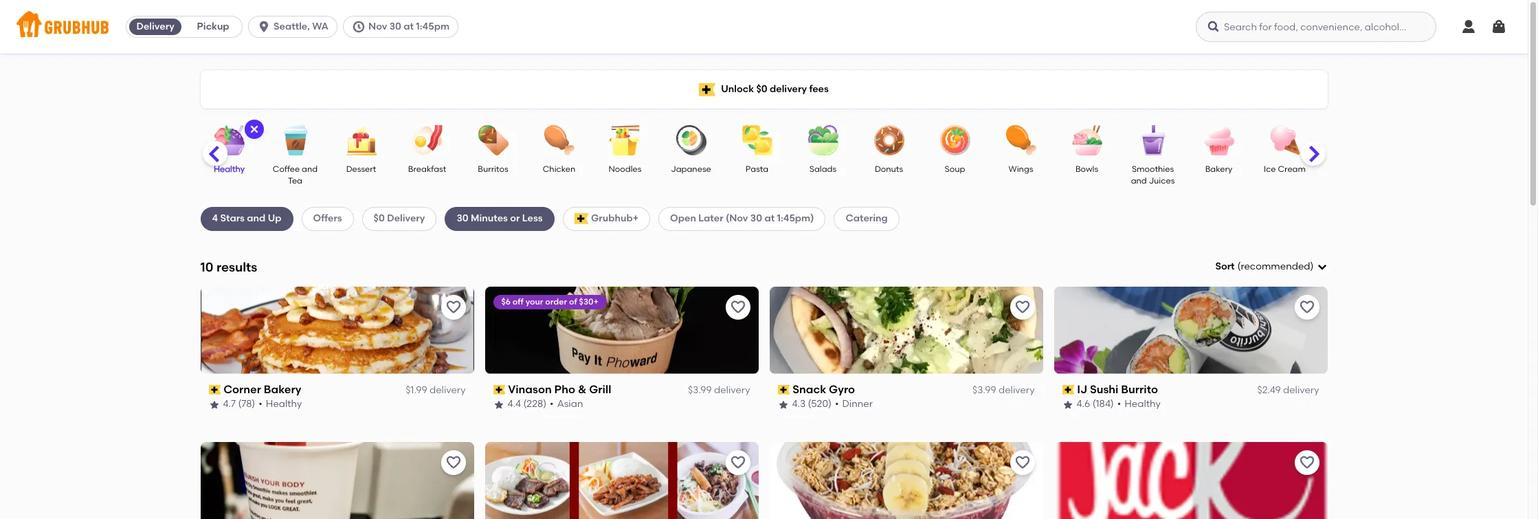 Task type: describe. For each thing, give the bounding box(es) containing it.
svg image inside seattle, wa button
[[257, 20, 271, 34]]

delivery for vinason pho & grill
[[714, 384, 750, 396]]

star icon image for snack gyro
[[778, 399, 789, 410]]

delivery inside button
[[136, 21, 174, 32]]

at inside button
[[404, 21, 414, 32]]

burritos image
[[469, 125, 517, 155]]

1 vertical spatial at
[[765, 213, 775, 224]]

4
[[212, 213, 218, 224]]

recommended
[[1241, 261, 1311, 272]]

• healthy for bakery
[[259, 398, 302, 410]]

4.4 (228)
[[508, 398, 547, 410]]

sushi
[[1090, 383, 1119, 396]]

1 emerald city smoothie logo image from the left
[[200, 442, 474, 519]]

pickup button
[[184, 16, 242, 38]]

2 emerald city smoothie logo image from the left
[[770, 442, 1043, 519]]

coffee and tea
[[273, 164, 318, 186]]

unlock
[[721, 83, 754, 95]]

grubhub+
[[591, 213, 639, 224]]

subscription pass image for ij sushi burrito
[[1063, 385, 1075, 395]]

catering
[[846, 213, 888, 224]]

corner
[[224, 383, 261, 396]]

japanese image
[[667, 125, 715, 155]]

results
[[216, 259, 257, 275]]

&
[[578, 383, 587, 396]]

pho tl logo image
[[485, 442, 759, 519]]

salads image
[[799, 125, 847, 155]]

bowls image
[[1063, 125, 1111, 155]]

• for gyro
[[835, 398, 839, 410]]

salads
[[810, 164, 837, 174]]

and for coffee and tea
[[302, 164, 318, 174]]

ice
[[1264, 164, 1276, 174]]

open
[[670, 213, 696, 224]]

ij sushi burrito
[[1078, 383, 1159, 396]]

seattle,
[[274, 21, 310, 32]]

snack gyro
[[793, 383, 855, 396]]

star icon image for ij sushi burrito
[[1063, 399, 1074, 410]]

nov
[[369, 21, 387, 32]]

soup image
[[931, 125, 979, 155]]

1 horizontal spatial bakery
[[1206, 164, 1233, 174]]

$3.99 delivery for snack gyro
[[973, 384, 1035, 396]]

4 stars and up
[[212, 213, 282, 224]]

subscription pass image for vinason pho & grill
[[493, 385, 505, 395]]

1:45pm)
[[777, 213, 814, 224]]

subscription pass image for snack gyro
[[778, 385, 790, 395]]

coffee and tea image
[[271, 125, 319, 155]]

$0 delivery
[[374, 213, 425, 224]]

grubhub plus flag logo image for grubhub+
[[575, 213, 588, 224]]

up
[[268, 213, 282, 224]]

japanese
[[671, 164, 711, 174]]

healthy image
[[205, 125, 253, 155]]

your
[[526, 297, 543, 306]]

save this restaurant image for corner bakery
[[445, 299, 462, 315]]

30 inside button
[[390, 21, 401, 32]]

4.3 (520)
[[792, 398, 832, 410]]

4.7
[[223, 398, 236, 410]]

pasta
[[746, 164, 769, 174]]

healthy for ij sushi burrito
[[1125, 398, 1161, 410]]

10
[[200, 259, 213, 275]]

(nov
[[726, 213, 748, 224]]

off
[[513, 297, 524, 306]]

subscription pass image for corner bakery
[[209, 385, 221, 395]]

ij sushi burrito logo image
[[1054, 287, 1328, 374]]

• for sushi
[[1118, 398, 1122, 410]]

breakfast
[[408, 164, 446, 174]]

later
[[699, 213, 724, 224]]

coffee
[[273, 164, 300, 174]]

minutes
[[471, 213, 508, 224]]

nov 30 at 1:45pm button
[[343, 16, 464, 38]]

$6 off your order of $30+
[[502, 297, 599, 306]]

burritos
[[478, 164, 509, 174]]

$1.99
[[406, 384, 427, 396]]

30 minutes or less
[[457, 213, 543, 224]]

healthy for corner bakery
[[266, 398, 302, 410]]

0 horizontal spatial bakery
[[264, 383, 301, 396]]

main navigation navigation
[[0, 0, 1528, 54]]

snack
[[793, 383, 827, 396]]

$3.99 for snack gyro
[[973, 384, 997, 396]]

pho
[[555, 383, 576, 396]]

2 vertical spatial and
[[247, 213, 266, 224]]

and for smoothies and juices
[[1131, 176, 1147, 186]]

dessert
[[346, 164, 376, 174]]

dinner
[[843, 398, 873, 410]]

(228)
[[523, 398, 547, 410]]

or
[[510, 213, 520, 224]]

)
[[1311, 261, 1314, 272]]

delivery for snack gyro
[[999, 384, 1035, 396]]

chicken image
[[535, 125, 583, 155]]

grubhub plus flag logo image for unlock $0 delivery fees
[[699, 83, 716, 96]]

noodles image
[[601, 125, 649, 155]]

wings
[[1009, 164, 1034, 174]]

vinason pho & grill logo image
[[485, 287, 759, 374]]

• dinner
[[835, 398, 873, 410]]

juices
[[1149, 176, 1175, 186]]

• asian
[[550, 398, 583, 410]]



Task type: locate. For each thing, give the bounding box(es) containing it.
• healthy down corner bakery
[[259, 398, 302, 410]]

0 horizontal spatial and
[[247, 213, 266, 224]]

1 horizontal spatial grubhub plus flag logo image
[[699, 83, 716, 96]]

(184)
[[1093, 398, 1114, 410]]

svg image inside main navigation navigation
[[1207, 20, 1221, 34]]

and down the smoothies
[[1131, 176, 1147, 186]]

1 horizontal spatial healthy
[[266, 398, 302, 410]]

3 star icon image from the left
[[778, 399, 789, 410]]

4.4
[[508, 398, 521, 410]]

1 horizontal spatial 30
[[457, 213, 469, 224]]

healthy down healthy image at the left top
[[214, 164, 245, 174]]

1 horizontal spatial and
[[302, 164, 318, 174]]

none field containing sort
[[1216, 260, 1328, 274]]

0 horizontal spatial $3.99
[[688, 384, 712, 396]]

noodles
[[609, 164, 642, 174]]

1 horizontal spatial emerald city smoothie logo image
[[770, 442, 1043, 519]]

1 • from the left
[[259, 398, 263, 410]]

vinason pho & grill
[[508, 383, 612, 396]]

0 vertical spatial svg image
[[1207, 20, 1221, 34]]

0 horizontal spatial healthy
[[214, 164, 245, 174]]

vinason
[[508, 383, 552, 396]]

sort
[[1216, 261, 1235, 272]]

subscription pass image
[[209, 385, 221, 395], [1063, 385, 1075, 395]]

save this restaurant image for snack gyro logo
[[1014, 299, 1031, 315]]

1 horizontal spatial subscription pass image
[[778, 385, 790, 395]]

delivery left pickup
[[136, 21, 174, 32]]

$0 right unlock
[[757, 83, 768, 95]]

bakery down bakery image
[[1206, 164, 1233, 174]]

0 horizontal spatial svg image
[[1207, 20, 1221, 34]]

$3.99
[[688, 384, 712, 396], [973, 384, 997, 396]]

2 • from the left
[[550, 398, 554, 410]]

at left 1:45pm)
[[765, 213, 775, 224]]

$1.99 delivery
[[406, 384, 466, 396]]

•
[[259, 398, 263, 410], [550, 398, 554, 410], [835, 398, 839, 410], [1118, 398, 1122, 410]]

0 horizontal spatial 30
[[390, 21, 401, 32]]

(520)
[[808, 398, 832, 410]]

svg image inside nov 30 at 1:45pm button
[[352, 20, 366, 34]]

4 star icon image from the left
[[1063, 399, 1074, 410]]

• down gyro
[[835, 398, 839, 410]]

• for bakery
[[259, 398, 263, 410]]

1 star icon image from the left
[[209, 399, 220, 410]]

2 • healthy from the left
[[1118, 398, 1161, 410]]

0 vertical spatial and
[[302, 164, 318, 174]]

and left 'up' in the top left of the page
[[247, 213, 266, 224]]

chicken
[[543, 164, 576, 174]]

• down ij sushi burrito
[[1118, 398, 1122, 410]]

4 • from the left
[[1118, 398, 1122, 410]]

star icon image
[[209, 399, 220, 410], [493, 399, 504, 410], [778, 399, 789, 410], [1063, 399, 1074, 410]]

4.3
[[792, 398, 806, 410]]

0 horizontal spatial $3.99 delivery
[[688, 384, 750, 396]]

subscription pass image left corner at the left
[[209, 385, 221, 395]]

corner bakery logo image
[[200, 287, 474, 374]]

donuts
[[875, 164, 903, 174]]

star icon image for corner bakery
[[209, 399, 220, 410]]

grubhub plus flag logo image left the grubhub+
[[575, 213, 588, 224]]

2 subscription pass image from the left
[[1063, 385, 1075, 395]]

bowls
[[1076, 164, 1099, 174]]

ice cream image
[[1261, 125, 1309, 155]]

4.7 (78)
[[223, 398, 255, 410]]

order
[[545, 297, 567, 306]]

and
[[302, 164, 318, 174], [1131, 176, 1147, 186], [247, 213, 266, 224]]

2 horizontal spatial 30
[[751, 213, 763, 224]]

svg image
[[1461, 19, 1478, 35], [1491, 19, 1508, 35], [257, 20, 271, 34], [352, 20, 366, 34], [249, 124, 260, 135]]

1 vertical spatial delivery
[[387, 213, 425, 224]]

jack in the box logo image
[[1054, 442, 1328, 519]]

tea
[[288, 176, 303, 186]]

0 vertical spatial grubhub plus flag logo image
[[699, 83, 716, 96]]

1 horizontal spatial subscription pass image
[[1063, 385, 1075, 395]]

0 horizontal spatial delivery
[[136, 21, 174, 32]]

1 horizontal spatial at
[[765, 213, 775, 224]]

$3.99 for vinason pho & grill
[[688, 384, 712, 396]]

1 $3.99 delivery from the left
[[688, 384, 750, 396]]

burrito
[[1122, 383, 1159, 396]]

snack gyro logo image
[[770, 287, 1043, 374]]

save this restaurant image
[[445, 299, 462, 315], [1299, 299, 1316, 315], [445, 454, 462, 471]]

$6
[[502, 297, 511, 306]]

pasta image
[[733, 125, 781, 155]]

1 horizontal spatial • healthy
[[1118, 398, 1161, 410]]

0 vertical spatial at
[[404, 21, 414, 32]]

$2.49
[[1258, 384, 1281, 396]]

• healthy for sushi
[[1118, 398, 1161, 410]]

0 horizontal spatial • healthy
[[259, 398, 302, 410]]

1 horizontal spatial delivery
[[387, 213, 425, 224]]

at
[[404, 21, 414, 32], [765, 213, 775, 224]]

sort ( recommended )
[[1216, 261, 1314, 272]]

pickup
[[197, 21, 229, 32]]

subscription pass image
[[493, 385, 505, 395], [778, 385, 790, 395]]

breakfast image
[[403, 125, 451, 155]]

delivery down breakfast at the left
[[387, 213, 425, 224]]

30 right nov
[[390, 21, 401, 32]]

0 vertical spatial $0
[[757, 83, 768, 95]]

asian
[[557, 398, 583, 410]]

star icon image left the 4.6
[[1063, 399, 1074, 410]]

star icon image left 4.4
[[493, 399, 504, 410]]

3 • from the left
[[835, 398, 839, 410]]

• healthy
[[259, 398, 302, 410], [1118, 398, 1161, 410]]

$2.49 delivery
[[1258, 384, 1320, 396]]

delivery for corner bakery
[[430, 384, 466, 396]]

grubhub plus flag logo image
[[699, 83, 716, 96], [575, 213, 588, 224]]

corner bakery
[[224, 383, 301, 396]]

1 vertical spatial and
[[1131, 176, 1147, 186]]

• healthy down burrito
[[1118, 398, 1161, 410]]

30 right (nov
[[751, 213, 763, 224]]

0 horizontal spatial grubhub plus flag logo image
[[575, 213, 588, 224]]

save this restaurant image
[[730, 299, 746, 315], [1014, 299, 1031, 315], [730, 454, 746, 471], [1014, 454, 1031, 471], [1299, 454, 1316, 471]]

save this restaurant button
[[441, 295, 466, 320], [726, 295, 750, 320], [1010, 295, 1035, 320], [1295, 295, 1320, 320], [441, 450, 466, 475], [726, 450, 750, 475], [1010, 450, 1035, 475], [1295, 450, 1320, 475]]

bakery right corner at the left
[[264, 383, 301, 396]]

delivery for ij sushi burrito
[[1284, 384, 1320, 396]]

at left "1:45pm"
[[404, 21, 414, 32]]

1 vertical spatial bakery
[[264, 383, 301, 396]]

(78)
[[238, 398, 255, 410]]

0 horizontal spatial subscription pass image
[[493, 385, 505, 395]]

$30+
[[579, 297, 599, 306]]

subscription pass image left snack
[[778, 385, 790, 395]]

4.6 (184)
[[1077, 398, 1114, 410]]

seattle, wa button
[[248, 16, 343, 38]]

delivery
[[770, 83, 807, 95], [430, 384, 466, 396], [714, 384, 750, 396], [999, 384, 1035, 396], [1284, 384, 1320, 396]]

ij
[[1078, 383, 1088, 396]]

bakery
[[1206, 164, 1233, 174], [264, 383, 301, 396]]

donuts image
[[865, 125, 913, 155]]

• for pho
[[550, 398, 554, 410]]

4.6
[[1077, 398, 1091, 410]]

dessert image
[[337, 125, 385, 155]]

of
[[569, 297, 577, 306]]

0 horizontal spatial subscription pass image
[[209, 385, 221, 395]]

1 vertical spatial grubhub plus flag logo image
[[575, 213, 588, 224]]

None field
[[1216, 260, 1328, 274]]

2 subscription pass image from the left
[[778, 385, 790, 395]]

open later (nov 30 at 1:45pm)
[[670, 213, 814, 224]]

wings image
[[997, 125, 1045, 155]]

2 horizontal spatial and
[[1131, 176, 1147, 186]]

grubhub plus flag logo image left unlock
[[699, 83, 716, 96]]

delivery
[[136, 21, 174, 32], [387, 213, 425, 224]]

emerald city smoothie logo image
[[200, 442, 474, 519], [770, 442, 1043, 519]]

unlock $0 delivery fees
[[721, 83, 829, 95]]

smoothies
[[1132, 164, 1174, 174]]

subscription pass image left ij
[[1063, 385, 1075, 395]]

1 subscription pass image from the left
[[209, 385, 221, 395]]

0 vertical spatial bakery
[[1206, 164, 1233, 174]]

bakery image
[[1195, 125, 1243, 155]]

and inside smoothies and juices
[[1131, 176, 1147, 186]]

1 vertical spatial svg image
[[1317, 261, 1328, 272]]

1:45pm
[[416, 21, 450, 32]]

healthy
[[214, 164, 245, 174], [266, 398, 302, 410], [1125, 398, 1161, 410]]

grill
[[589, 383, 612, 396]]

(
[[1238, 261, 1241, 272]]

• down vinason pho & grill
[[550, 398, 554, 410]]

1 • healthy from the left
[[259, 398, 302, 410]]

less
[[522, 213, 543, 224]]

2 $3.99 delivery from the left
[[973, 384, 1035, 396]]

0 horizontal spatial at
[[404, 21, 414, 32]]

smoothies and juices image
[[1129, 125, 1177, 155]]

and up tea
[[302, 164, 318, 174]]

fees
[[810, 83, 829, 95]]

2 $3.99 from the left
[[973, 384, 997, 396]]

1 subscription pass image from the left
[[493, 385, 505, 395]]

save this restaurant image for jack in the box logo
[[1299, 454, 1316, 471]]

1 vertical spatial $0
[[374, 213, 385, 224]]

delivery button
[[127, 16, 184, 38]]

2 star icon image from the left
[[493, 399, 504, 410]]

10 results
[[200, 259, 257, 275]]

1 $3.99 from the left
[[688, 384, 712, 396]]

0 horizontal spatial $0
[[374, 213, 385, 224]]

1 horizontal spatial $3.99
[[973, 384, 997, 396]]

$0 right offers
[[374, 213, 385, 224]]

star icon image left 4.7
[[209, 399, 220, 410]]

$0
[[757, 83, 768, 95], [374, 213, 385, 224]]

0 horizontal spatial emerald city smoothie logo image
[[200, 442, 474, 519]]

$3.99 delivery for vinason pho & grill
[[688, 384, 750, 396]]

wa
[[312, 21, 329, 32]]

Search for food, convenience, alcohol... search field
[[1196, 12, 1437, 42]]

soup
[[945, 164, 966, 174]]

nov 30 at 1:45pm
[[369, 21, 450, 32]]

stars
[[220, 213, 245, 224]]

smoothies and juices
[[1131, 164, 1175, 186]]

1 horizontal spatial $0
[[757, 83, 768, 95]]

0 vertical spatial delivery
[[136, 21, 174, 32]]

2 horizontal spatial healthy
[[1125, 398, 1161, 410]]

seattle, wa
[[274, 21, 329, 32]]

save this restaurant image for the pho tl logo
[[730, 454, 746, 471]]

svg image
[[1207, 20, 1221, 34], [1317, 261, 1328, 272]]

1 horizontal spatial $3.99 delivery
[[973, 384, 1035, 396]]

healthy down corner bakery
[[266, 398, 302, 410]]

save this restaurant image for ij sushi burrito
[[1299, 299, 1316, 315]]

healthy down burrito
[[1125, 398, 1161, 410]]

cream
[[1278, 164, 1306, 174]]

star icon image left 4.3
[[778, 399, 789, 410]]

30 left minutes
[[457, 213, 469, 224]]

gyro
[[829, 383, 855, 396]]

offers
[[313, 213, 342, 224]]

svg image inside field
[[1317, 261, 1328, 272]]

• right "(78)"
[[259, 398, 263, 410]]

and inside the coffee and tea
[[302, 164, 318, 174]]

1 horizontal spatial svg image
[[1317, 261, 1328, 272]]

star icon image for vinason pho & grill
[[493, 399, 504, 410]]

subscription pass image left vinason
[[493, 385, 505, 395]]

ice cream
[[1264, 164, 1306, 174]]



Task type: vqa. For each thing, say whether or not it's contained in the screenshot.
second subscription pass icon
yes



